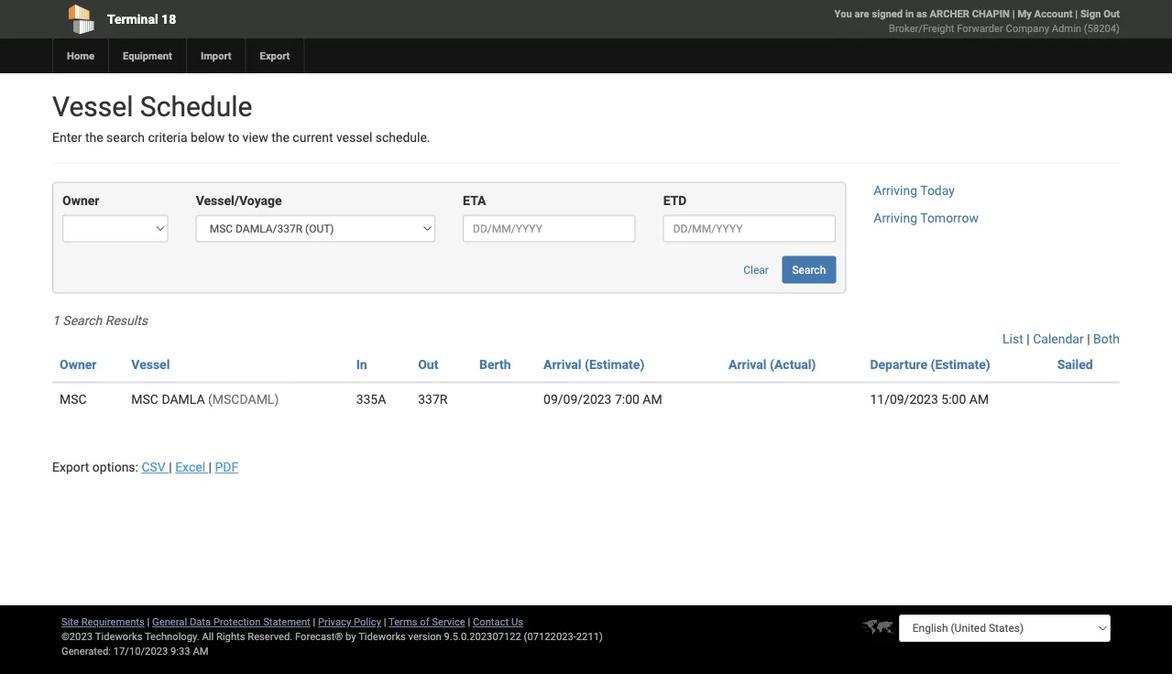Task type: vqa. For each thing, say whether or not it's contained in the screenshot.
(Estimate)
yes



Task type: locate. For each thing, give the bounding box(es) containing it.
general data protection statement link
[[152, 617, 311, 629]]

out
[[1104, 8, 1121, 20], [418, 358, 439, 373]]

forecast®
[[295, 631, 343, 643]]

am right 7:00
[[643, 392, 663, 408]]

broker/freight
[[890, 22, 955, 34]]

arriving today link
[[874, 183, 955, 198]]

to
[[228, 130, 239, 145]]

search
[[106, 130, 145, 145]]

2 msc from the left
[[131, 392, 159, 408]]

owner left vessel link at left
[[60, 358, 97, 373]]

vessel for vessel schedule enter the search criteria below to view the current vessel schedule.
[[52, 90, 133, 123]]

| left both link
[[1088, 332, 1091, 347]]

0 vertical spatial export
[[260, 50, 290, 62]]

1 vertical spatial export
[[52, 460, 89, 475]]

1 horizontal spatial am
[[643, 392, 663, 408]]

(estimate)
[[585, 358, 645, 373], [931, 358, 991, 373]]

export
[[260, 50, 290, 62], [52, 460, 89, 475]]

1 msc from the left
[[60, 392, 87, 408]]

owner link
[[60, 358, 97, 373]]

0 vertical spatial out
[[1104, 8, 1121, 20]]

(mscdaml)
[[208, 392, 279, 408]]

terminal
[[107, 11, 158, 27]]

privacy policy link
[[318, 617, 381, 629]]

vessel for vessel
[[131, 358, 170, 373]]

the right enter
[[85, 130, 103, 145]]

out link
[[418, 358, 439, 373]]

0 horizontal spatial arrival
[[544, 358, 582, 373]]

departure (estimate) link
[[871, 358, 991, 373]]

vessel link
[[131, 358, 170, 373]]

1 horizontal spatial (estimate)
[[931, 358, 991, 373]]

contact us link
[[473, 617, 524, 629]]

policy
[[354, 617, 381, 629]]

msc down vessel link at left
[[131, 392, 159, 408]]

0 horizontal spatial msc
[[60, 392, 87, 408]]

(estimate) up 09/09/2023 7:00 am
[[585, 358, 645, 373]]

(actual)
[[770, 358, 817, 373]]

equipment link
[[108, 39, 186, 73]]

msc
[[60, 392, 87, 408], [131, 392, 159, 408]]

search
[[793, 264, 827, 276], [63, 314, 102, 329]]

home link
[[52, 39, 108, 73]]

1 horizontal spatial msc
[[131, 392, 159, 408]]

in
[[906, 8, 914, 20]]

arrival for arrival (estimate)
[[544, 358, 582, 373]]

the right view
[[272, 130, 290, 145]]

sailed
[[1058, 358, 1094, 373]]

account
[[1035, 8, 1073, 20]]

1 horizontal spatial search
[[793, 264, 827, 276]]

arrival
[[544, 358, 582, 373], [729, 358, 767, 373]]

(estimate) up 5:00
[[931, 358, 991, 373]]

tideworks
[[359, 631, 406, 643]]

arriving down arriving today
[[874, 211, 918, 226]]

as
[[917, 8, 928, 20]]

search button
[[783, 256, 837, 284]]

0 vertical spatial search
[[793, 264, 827, 276]]

0 horizontal spatial export
[[52, 460, 89, 475]]

2 arrival from the left
[[729, 358, 767, 373]]

out up '337r'
[[418, 358, 439, 373]]

search right 1 on the left
[[63, 314, 102, 329]]

1 horizontal spatial arrival
[[729, 358, 767, 373]]

admin
[[1053, 22, 1082, 34]]

vessel up 'damla'
[[131, 358, 170, 373]]

version
[[409, 631, 442, 643]]

rights
[[216, 631, 245, 643]]

protection
[[214, 617, 261, 629]]

arriving for arriving tomorrow
[[874, 211, 918, 226]]

arriving
[[874, 183, 918, 198], [874, 211, 918, 226]]

the
[[85, 130, 103, 145], [272, 130, 290, 145]]

terms
[[389, 617, 418, 629]]

0 horizontal spatial the
[[85, 130, 103, 145]]

tomorrow
[[921, 211, 979, 226]]

am right 5:00
[[970, 392, 990, 408]]

| up tideworks
[[384, 617, 387, 629]]

vessel schedule enter the search criteria below to view the current vessel schedule.
[[52, 90, 431, 145]]

1 horizontal spatial export
[[260, 50, 290, 62]]

export down terminal 18 link
[[260, 50, 290, 62]]

statement
[[263, 617, 311, 629]]

pdf
[[215, 460, 239, 475]]

(estimate) for departure (estimate)
[[931, 358, 991, 373]]

chapin
[[973, 8, 1011, 20]]

sign out link
[[1081, 8, 1121, 20]]

arriving up "arriving tomorrow" link
[[874, 183, 918, 198]]

arrival for arrival (actual)
[[729, 358, 767, 373]]

1 arriving from the top
[[874, 183, 918, 198]]

1 vertical spatial out
[[418, 358, 439, 373]]

0 horizontal spatial am
[[193, 646, 209, 658]]

1 (estimate) from the left
[[585, 358, 645, 373]]

1 vertical spatial vessel
[[131, 358, 170, 373]]

vessel
[[336, 130, 373, 145]]

terms of service link
[[389, 617, 466, 629]]

arrival left "(actual)"
[[729, 358, 767, 373]]

msc down owner link
[[60, 392, 87, 408]]

ETA text field
[[463, 215, 636, 242]]

vessel inside vessel schedule enter the search criteria below to view the current vessel schedule.
[[52, 90, 133, 123]]

are
[[855, 8, 870, 20]]

list link
[[1003, 332, 1024, 347]]

1 vertical spatial search
[[63, 314, 102, 329]]

2 horizontal spatial am
[[970, 392, 990, 408]]

am inside site requirements | general data protection statement | privacy policy | terms of service | contact us ©2023 tideworks technology. all rights reserved. forecast® by tideworks version 9.5.0.202307122 (07122023-2211) generated: 17/10/2023 9:33 am
[[193, 646, 209, 658]]

0 horizontal spatial (estimate)
[[585, 358, 645, 373]]

vessel up enter
[[52, 90, 133, 123]]

(58204)
[[1085, 22, 1121, 34]]

company
[[1007, 22, 1050, 34]]

0 horizontal spatial search
[[63, 314, 102, 329]]

out up (58204)
[[1104, 8, 1121, 20]]

|
[[1013, 8, 1016, 20], [1076, 8, 1079, 20], [1027, 332, 1030, 347], [1088, 332, 1091, 347], [169, 460, 172, 475], [209, 460, 212, 475], [147, 617, 150, 629], [313, 617, 316, 629], [384, 617, 387, 629], [468, 617, 471, 629]]

arrival up "09/09/2023"
[[544, 358, 582, 373]]

owner
[[62, 193, 99, 209], [60, 358, 97, 373]]

both
[[1094, 332, 1121, 347]]

1 horizontal spatial out
[[1104, 8, 1121, 20]]

0 vertical spatial arriving
[[874, 183, 918, 198]]

0 vertical spatial vessel
[[52, 90, 133, 123]]

2 (estimate) from the left
[[931, 358, 991, 373]]

| left 'general'
[[147, 617, 150, 629]]

by
[[346, 631, 356, 643]]

2 arriving from the top
[[874, 211, 918, 226]]

all
[[202, 631, 214, 643]]

| left my at the right top
[[1013, 8, 1016, 20]]

export inside 'link'
[[260, 50, 290, 62]]

1 arrival from the left
[[544, 358, 582, 373]]

msc damla (mscdaml)
[[131, 392, 279, 408]]

search right clear
[[793, 264, 827, 276]]

service
[[432, 617, 466, 629]]

arriving tomorrow
[[874, 211, 979, 226]]

| left pdf link
[[209, 460, 212, 475]]

departure (estimate)
[[871, 358, 991, 373]]

contact
[[473, 617, 509, 629]]

export left options:
[[52, 460, 89, 475]]

1 horizontal spatial the
[[272, 130, 290, 145]]

schedule.
[[376, 130, 431, 145]]

calendar link
[[1034, 332, 1085, 347]]

privacy
[[318, 617, 351, 629]]

out inside you are signed in as archer chapin | my account | sign out broker/freight forwarder company admin (58204)
[[1104, 8, 1121, 20]]

11/09/2023
[[871, 392, 939, 408]]

site
[[61, 617, 79, 629]]

1 vertical spatial owner
[[60, 358, 97, 373]]

am down 'all'
[[193, 646, 209, 658]]

departure
[[871, 358, 928, 373]]

archer
[[930, 8, 970, 20]]

09/09/2023 7:00 am
[[544, 392, 663, 408]]

vessel
[[52, 90, 133, 123], [131, 358, 170, 373]]

17/10/2023
[[113, 646, 168, 658]]

1 vertical spatial arriving
[[874, 211, 918, 226]]

owner down enter
[[62, 193, 99, 209]]

5:00
[[942, 392, 967, 408]]

| right list
[[1027, 332, 1030, 347]]

signed
[[872, 8, 903, 20]]



Task type: describe. For each thing, give the bounding box(es) containing it.
current
[[293, 130, 333, 145]]

ETD text field
[[664, 215, 837, 242]]

2211)
[[577, 631, 603, 643]]

berth
[[480, 358, 511, 373]]

1 the from the left
[[85, 130, 103, 145]]

337r
[[418, 392, 448, 408]]

9:33
[[171, 646, 190, 658]]

(07122023-
[[524, 631, 577, 643]]

arrival (actual) link
[[729, 358, 817, 373]]

export for export
[[260, 50, 290, 62]]

vessel/voyage
[[196, 193, 282, 209]]

9.5.0.202307122
[[444, 631, 522, 643]]

| up 9.5.0.202307122
[[468, 617, 471, 629]]

eta
[[463, 193, 486, 209]]

list
[[1003, 332, 1024, 347]]

11/09/2023 5:00 am
[[871, 392, 990, 408]]

import
[[201, 50, 232, 62]]

today
[[921, 183, 955, 198]]

both link
[[1094, 332, 1121, 347]]

clear button
[[734, 256, 779, 284]]

you are signed in as archer chapin | my account | sign out broker/freight forwarder company admin (58204)
[[835, 8, 1121, 34]]

import link
[[186, 39, 245, 73]]

in link
[[356, 358, 367, 373]]

| left sign
[[1076, 8, 1079, 20]]

search inside 1 search results list | calendar | both
[[63, 314, 102, 329]]

arrival (estimate)
[[544, 358, 645, 373]]

berth link
[[480, 358, 511, 373]]

export options: csv | excel | pdf
[[52, 460, 239, 475]]

site requirements | general data protection statement | privacy policy | terms of service | contact us ©2023 tideworks technology. all rights reserved. forecast® by tideworks version 9.5.0.202307122 (07122023-2211) generated: 17/10/2023 9:33 am
[[61, 617, 603, 658]]

arriving tomorrow link
[[874, 211, 979, 226]]

sign
[[1081, 8, 1102, 20]]

site requirements link
[[61, 617, 145, 629]]

terminal 18
[[107, 11, 176, 27]]

0 horizontal spatial out
[[418, 358, 439, 373]]

you
[[835, 8, 853, 20]]

etd
[[664, 193, 687, 209]]

335a
[[356, 392, 386, 408]]

equipment
[[123, 50, 172, 62]]

export for export options: csv | excel | pdf
[[52, 460, 89, 475]]

home
[[67, 50, 94, 62]]

csv
[[142, 460, 166, 475]]

09/09/2023
[[544, 392, 612, 408]]

forwarder
[[958, 22, 1004, 34]]

generated:
[[61, 646, 111, 658]]

data
[[190, 617, 211, 629]]

am for 11/09/2023 5:00 am
[[970, 392, 990, 408]]

enter
[[52, 130, 82, 145]]

my
[[1018, 8, 1032, 20]]

pdf link
[[215, 460, 239, 475]]

csv link
[[142, 460, 169, 475]]

2 the from the left
[[272, 130, 290, 145]]

of
[[420, 617, 430, 629]]

damla
[[162, 392, 205, 408]]

msc for msc damla (mscdaml)
[[131, 392, 159, 408]]

excel link
[[175, 460, 209, 475]]

options:
[[92, 460, 138, 475]]

0 vertical spatial owner
[[62, 193, 99, 209]]

msc for msc
[[60, 392, 87, 408]]

| right csv
[[169, 460, 172, 475]]

clear
[[744, 264, 769, 276]]

search inside search button
[[793, 264, 827, 276]]

am for 09/09/2023 7:00 am
[[643, 392, 663, 408]]

arriving for arriving today
[[874, 183, 918, 198]]

arrival (actual)
[[729, 358, 817, 373]]

(estimate) for arrival (estimate)
[[585, 358, 645, 373]]

calendar
[[1034, 332, 1085, 347]]

in
[[356, 358, 367, 373]]

technology.
[[145, 631, 200, 643]]

sailed link
[[1058, 358, 1094, 373]]

1
[[52, 314, 59, 329]]

results
[[105, 314, 148, 329]]

below
[[191, 130, 225, 145]]

my account link
[[1018, 8, 1073, 20]]

excel
[[175, 460, 205, 475]]

requirements
[[81, 617, 145, 629]]

terminal 18 link
[[52, 0, 481, 39]]

us
[[512, 617, 524, 629]]

1 search results list | calendar | both
[[52, 314, 1121, 347]]

reserved.
[[248, 631, 293, 643]]

| up forecast®
[[313, 617, 316, 629]]

general
[[152, 617, 187, 629]]



